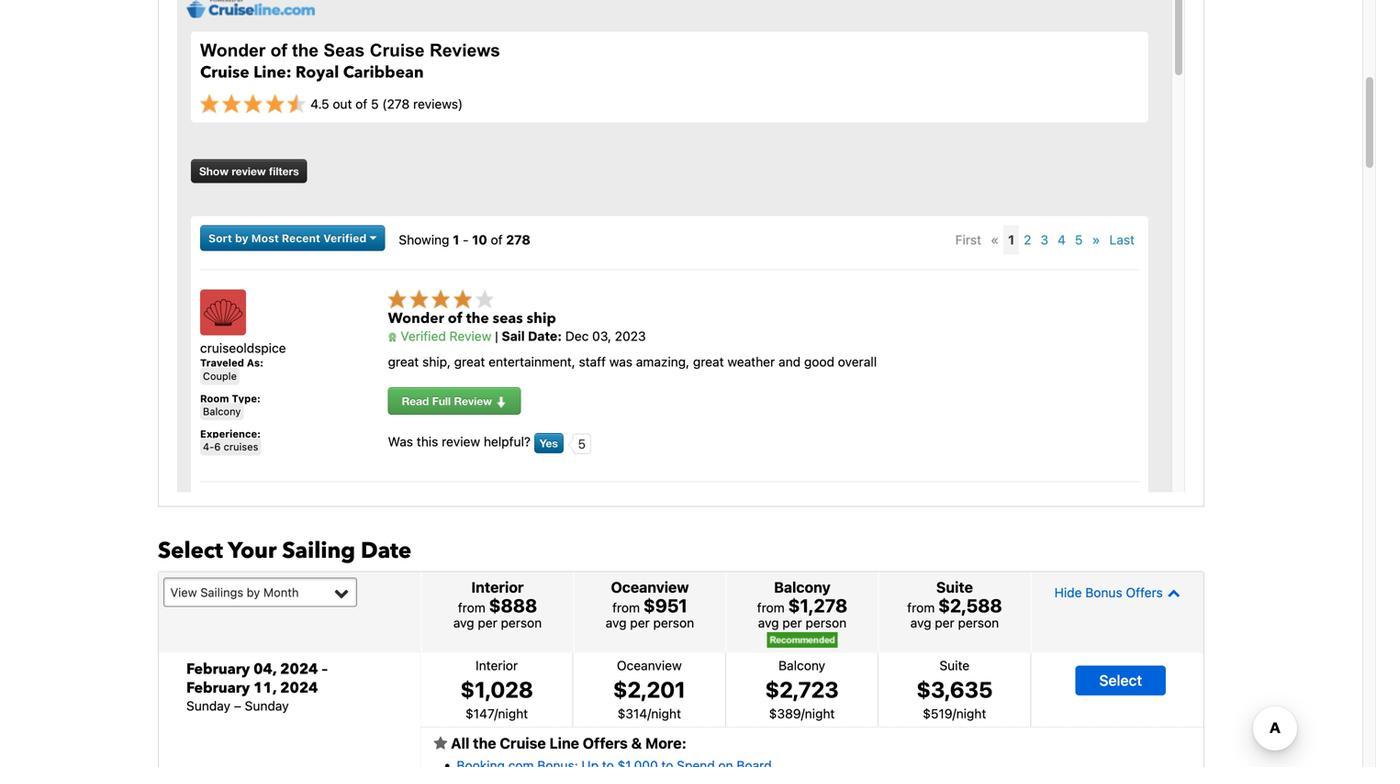 Task type: locate. For each thing, give the bounding box(es) containing it.
wonder up small verified icon
[[388, 309, 444, 329]]

room type: balcony
[[200, 393, 261, 418]]

/ inside balcony $2,723 $389 / night
[[801, 707, 805, 722]]

seas
[[493, 309, 523, 329]]

person inside interior from $888 avg per person
[[501, 616, 542, 631]]

night for $3,635
[[956, 707, 987, 722]]

month
[[263, 586, 299, 599]]

2 sunday from the left
[[245, 699, 289, 714]]

the left |
[[466, 309, 489, 329]]

offers left &
[[583, 735, 628, 753]]

1 vertical spatial select
[[1099, 672, 1142, 690]]

1 vertical spatial balcony
[[774, 579, 831, 596]]

ship,
[[422, 355, 451, 370]]

2024 right the 11,
[[280, 679, 318, 699]]

1 avg from the left
[[453, 616, 474, 631]]

avg left the $2,588
[[911, 616, 932, 631]]

0 vertical spatial interior
[[471, 579, 524, 596]]

interior inside interior $1,028 $147 / night
[[476, 658, 518, 673]]

2 vertical spatial cruise
[[500, 735, 546, 753]]

by left month
[[247, 586, 260, 599]]

great left weather
[[693, 355, 724, 370]]

1 horizontal spatial sunday
[[245, 699, 289, 714]]

cruise left the line
[[500, 735, 546, 753]]

filters
[[269, 165, 299, 178]]

1
[[453, 232, 459, 247], [1008, 232, 1015, 247]]

–
[[322, 660, 328, 680], [234, 699, 241, 714]]

2 horizontal spatial great
[[693, 355, 724, 370]]

2 person from the left
[[653, 616, 694, 631]]

the inside wonder of the seas cruise reviews cruise line: royal caribbean
[[292, 40, 319, 60]]

balcony down room
[[203, 406, 241, 418]]

03,
[[592, 329, 612, 344]]

1 vertical spatial suite
[[940, 658, 970, 673]]

cruise left line:
[[200, 62, 250, 84]]

/ down $1,028
[[494, 707, 498, 722]]

per up $3,635
[[935, 616, 955, 631]]

review inside was this review helpful? yes
[[442, 435, 480, 450]]

4 night from the left
[[956, 707, 987, 722]]

5 right '4'
[[1075, 232, 1083, 247]]

5 left (278
[[371, 96, 379, 112]]

was this review helpful? yes
[[388, 435, 558, 450]]

february left 04,
[[186, 660, 250, 680]]

1 / from the left
[[494, 707, 498, 722]]

room
[[200, 393, 229, 405]]

/
[[494, 707, 498, 722], [648, 707, 651, 722], [801, 707, 805, 722], [953, 707, 956, 722]]

/ inside interior $1,028 $147 / night
[[494, 707, 498, 722]]

1 vertical spatial verified
[[401, 329, 446, 344]]

night for $2,723
[[805, 707, 835, 722]]

avg inside "suite from $2,588 avg per person"
[[911, 616, 932, 631]]

review
[[450, 329, 492, 344], [454, 395, 492, 408]]

278
[[506, 232, 531, 247]]

great down small verified icon
[[388, 355, 419, 370]]

1 night from the left
[[498, 707, 528, 722]]

person inside "suite from $2,588 avg per person"
[[958, 616, 999, 631]]

1 vertical spatial offers
[[583, 735, 628, 753]]

select your sailing date
[[158, 536, 412, 566]]

cruiseoldspice
[[200, 341, 286, 356]]

1 vertical spatial review
[[454, 395, 492, 408]]

per up recommended image
[[783, 616, 802, 631]]

of left |
[[448, 309, 463, 329]]

/ down $2,723
[[801, 707, 805, 722]]

2024
[[280, 660, 318, 680], [280, 679, 318, 699]]

-
[[463, 232, 469, 247]]

3 from from the left
[[757, 600, 785, 616]]

2 night from the left
[[651, 707, 681, 722]]

night inside interior $1,028 $147 / night
[[498, 707, 528, 722]]

10
[[472, 232, 487, 247]]

per up $1,028
[[478, 616, 498, 631]]

4 / from the left
[[953, 707, 956, 722]]

2 1 from the left
[[1008, 232, 1015, 247]]

select up view on the left of page
[[158, 536, 223, 566]]

recommended image
[[767, 632, 838, 648]]

showing
[[399, 232, 449, 247]]

avg left '$888'
[[453, 616, 474, 631]]

2 horizontal spatial 5
[[1075, 232, 1083, 247]]

2 2024 from the top
[[280, 679, 318, 699]]

avg inside oceanview from $951 avg per person
[[606, 616, 627, 631]]

per for $888
[[478, 616, 498, 631]]

by
[[235, 232, 249, 245], [247, 586, 260, 599]]

suite inside suite $3,635 $519 / night
[[940, 658, 970, 673]]

the right all
[[473, 735, 496, 753]]

was
[[388, 435, 413, 450]]

4 avg from the left
[[911, 616, 932, 631]]

per
[[478, 616, 498, 631], [630, 616, 650, 631], [783, 616, 802, 631], [935, 616, 955, 631]]

suite
[[937, 579, 973, 596], [940, 658, 970, 673]]

select for select
[[1099, 672, 1142, 690]]

1 horizontal spatial 1
[[1008, 232, 1015, 247]]

0 vertical spatial balcony
[[203, 406, 241, 418]]

balcony
[[203, 406, 241, 418], [774, 579, 831, 596], [779, 658, 826, 673]]

0 vertical spatial by
[[235, 232, 249, 245]]

$314
[[618, 707, 648, 722]]

per inside interior from $888 avg per person
[[478, 616, 498, 631]]

per for $2,588
[[935, 616, 955, 631]]

– right 04,
[[322, 660, 328, 680]]

2 vertical spatial 5
[[578, 436, 586, 452]]

0 vertical spatial offers
[[1126, 585, 1163, 600]]

from for $2,588
[[907, 600, 935, 616]]

more:
[[646, 735, 687, 753]]

1 horizontal spatial cruise
[[370, 40, 425, 60]]

0 horizontal spatial wonder
[[200, 40, 266, 60]]

person inside oceanview from $951 avg per person
[[653, 616, 694, 631]]

offers right 'bonus'
[[1126, 585, 1163, 600]]

5
[[371, 96, 379, 112], [1075, 232, 1083, 247], [578, 436, 586, 452]]

from inside interior from $888 avg per person
[[458, 600, 486, 616]]

first « 1 2 3 4 5 » last
[[956, 232, 1135, 247]]

1 vertical spatial wonder
[[388, 309, 444, 329]]

1 vertical spatial 5
[[1075, 232, 1083, 247]]

night down $1,028
[[498, 707, 528, 722]]

couple
[[203, 370, 237, 382]]

per inside "suite from $2,588 avg per person"
[[935, 616, 955, 631]]

wonder
[[200, 40, 266, 60], [388, 309, 444, 329]]

per up $2,201
[[630, 616, 650, 631]]

1 from from the left
[[458, 600, 486, 616]]

date
[[361, 536, 412, 566]]

0 horizontal spatial offers
[[583, 735, 628, 753]]

1 sunday from the left
[[186, 699, 230, 714]]

sunday left the 11,
[[186, 699, 230, 714]]

night
[[498, 707, 528, 722], [651, 707, 681, 722], [805, 707, 835, 722], [956, 707, 987, 722]]

2024 right 04,
[[280, 660, 318, 680]]

1 vertical spatial –
[[234, 699, 241, 714]]

all
[[451, 735, 470, 753]]

wonder inside wonder of the seas cruise reviews cruise line: royal caribbean
[[200, 40, 266, 60]]

0 horizontal spatial –
[[234, 699, 241, 714]]

0 vertical spatial suite
[[937, 579, 973, 596]]

0 horizontal spatial sunday
[[186, 699, 230, 714]]

from up recommended image
[[757, 600, 785, 616]]

cruise up caribbean
[[370, 40, 425, 60]]

avg left $951
[[606, 616, 627, 631]]

review inside button
[[454, 395, 492, 408]]

person up $1,028
[[501, 616, 542, 631]]

person for $951
[[653, 616, 694, 631]]

and
[[779, 355, 801, 370]]

night down $3,635
[[956, 707, 987, 722]]

sunday down 04,
[[245, 699, 289, 714]]

0 horizontal spatial great
[[388, 355, 419, 370]]

from inside oceanview from $951 avg per person
[[613, 600, 640, 616]]

2023
[[615, 329, 646, 344]]

1 horizontal spatial select
[[1099, 672, 1142, 690]]

person inside "balcony from $1,278 avg per person"
[[806, 616, 847, 631]]

night inside suite $3,635 $519 / night
[[956, 707, 987, 722]]

suite inside "suite from $2,588 avg per person"
[[937, 579, 973, 596]]

4 from from the left
[[907, 600, 935, 616]]

last link
[[1105, 225, 1140, 255]]

$951
[[644, 595, 688, 616]]

$389
[[769, 707, 801, 722]]

1 vertical spatial review
[[442, 435, 480, 450]]

0 vertical spatial –
[[322, 660, 328, 680]]

2 / from the left
[[648, 707, 651, 722]]

interior inside interior from $888 avg per person
[[471, 579, 524, 596]]

0 horizontal spatial review
[[232, 165, 266, 178]]

/ down $3,635
[[953, 707, 956, 722]]

wonder for wonder of the seas cruise reviews cruise line: royal caribbean
[[200, 40, 266, 60]]

2 avg from the left
[[606, 616, 627, 631]]

«
[[991, 232, 999, 247]]

5 right yes
[[578, 436, 586, 452]]

night inside oceanview $2,201 $314 / night
[[651, 707, 681, 722]]

royal
[[296, 62, 339, 84]]

select
[[158, 536, 223, 566], [1099, 672, 1142, 690]]

2 vertical spatial balcony
[[779, 658, 826, 673]]

ship
[[527, 309, 556, 329]]

select down hide bonus offers link
[[1099, 672, 1142, 690]]

chevron up image
[[1163, 587, 1181, 599]]

1 per from the left
[[478, 616, 498, 631]]

/ inside oceanview $2,201 $314 / night
[[648, 707, 651, 722]]

1 vertical spatial by
[[247, 586, 260, 599]]

great right the ship,
[[454, 355, 485, 370]]

1 left the 2 at top
[[1008, 232, 1015, 247]]

avg inside interior from $888 avg per person
[[453, 616, 474, 631]]

0 vertical spatial review
[[450, 329, 492, 344]]

avg up recommended image
[[758, 616, 779, 631]]

4.5
[[311, 96, 329, 112]]

the up royal
[[292, 40, 319, 60]]

1 1 from the left
[[453, 232, 459, 247]]

of up line:
[[271, 40, 287, 60]]

balcony inside "balcony from $1,278 avg per person"
[[774, 579, 831, 596]]

night down $2,723
[[805, 707, 835, 722]]

1 horizontal spatial great
[[454, 355, 485, 370]]

$1,028
[[460, 677, 533, 703]]

person up $3,635
[[958, 616, 999, 631]]

night down $2,201
[[651, 707, 681, 722]]

1 link
[[1004, 225, 1019, 255]]

cruiseoldspice traveled as: couple
[[200, 341, 286, 382]]

oceanview inside oceanview $2,201 $314 / night
[[617, 658, 682, 673]]

select link
[[1076, 666, 1166, 696]]

oceanview for $2,201
[[617, 658, 682, 673]]

1 left the -
[[453, 232, 459, 247]]

1 2024 from the top
[[280, 660, 318, 680]]

suite for from
[[937, 579, 973, 596]]

0 vertical spatial oceanview
[[611, 579, 689, 596]]

verified right recent
[[323, 232, 367, 245]]

avg
[[453, 616, 474, 631], [606, 616, 627, 631], [758, 616, 779, 631], [911, 616, 932, 631]]

4 per from the left
[[935, 616, 955, 631]]

1 horizontal spatial review
[[442, 435, 480, 450]]

hide bonus offers
[[1055, 585, 1163, 600]]

1 horizontal spatial wonder
[[388, 309, 444, 329]]

oceanview inside oceanview from $951 avg per person
[[611, 579, 689, 596]]

04,
[[254, 660, 277, 680]]

0 horizontal spatial select
[[158, 536, 223, 566]]

1 horizontal spatial offers
[[1126, 585, 1163, 600]]

review left |
[[450, 329, 492, 344]]

by right sort
[[235, 232, 249, 245]]

balcony from $1,278 avg per person
[[757, 579, 848, 631]]

night inside balcony $2,723 $389 / night
[[805, 707, 835, 722]]

1 february from the top
[[186, 660, 250, 680]]

from inside "balcony from $1,278 avg per person"
[[757, 600, 785, 616]]

3 night from the left
[[805, 707, 835, 722]]

1 vertical spatial the
[[466, 309, 489, 329]]

sunday
[[186, 699, 230, 714], [245, 699, 289, 714]]

helpful?
[[484, 435, 531, 450]]

offers
[[1126, 585, 1163, 600], [583, 735, 628, 753]]

0 horizontal spatial 1
[[453, 232, 459, 247]]

from
[[458, 600, 486, 616], [613, 600, 640, 616], [757, 600, 785, 616], [907, 600, 935, 616]]

0 vertical spatial verified
[[323, 232, 367, 245]]

$2,723
[[765, 677, 839, 703]]

review right full
[[454, 395, 492, 408]]

night for $2,201
[[651, 707, 681, 722]]

review right show in the top left of the page
[[232, 165, 266, 178]]

0 horizontal spatial cruise
[[200, 62, 250, 84]]

recent
[[282, 232, 320, 245]]

cruise
[[370, 40, 425, 60], [200, 62, 250, 84], [500, 735, 546, 753]]

from left the $2,588
[[907, 600, 935, 616]]

per inside "balcony from $1,278 avg per person"
[[783, 616, 802, 631]]

– left the 11,
[[234, 699, 241, 714]]

verified up the ship,
[[401, 329, 446, 344]]

per for $951
[[630, 616, 650, 631]]

wonder down the cruiseline.com logo
[[200, 40, 266, 60]]

6
[[214, 441, 221, 453]]

february left the 11,
[[186, 679, 250, 699]]

5 link
[[1071, 225, 1088, 255]]

/ inside suite $3,635 $519 / night
[[953, 707, 956, 722]]

1 horizontal spatial –
[[322, 660, 328, 680]]

1 person from the left
[[501, 616, 542, 631]]

balcony up $2,723
[[779, 658, 826, 673]]

person up recommended image
[[806, 616, 847, 631]]

from left $951
[[613, 600, 640, 616]]

/ for $2,201
[[648, 707, 651, 722]]

3 per from the left
[[783, 616, 802, 631]]

2 from from the left
[[613, 600, 640, 616]]

suite for $3,635
[[940, 658, 970, 673]]

2 february from the top
[[186, 679, 250, 699]]

0 vertical spatial the
[[292, 40, 319, 60]]

per inside oceanview from $951 avg per person
[[630, 616, 650, 631]]

3 great from the left
[[693, 355, 724, 370]]

4 person from the left
[[958, 616, 999, 631]]

3 / from the left
[[801, 707, 805, 722]]

0 vertical spatial review
[[232, 165, 266, 178]]

/ down $2,201
[[648, 707, 651, 722]]

last
[[1110, 232, 1135, 247]]

sail
[[502, 329, 525, 344]]

3 person from the left
[[806, 616, 847, 631]]

balcony inside balcony $2,723 $389 / night
[[779, 658, 826, 673]]

0 vertical spatial select
[[158, 536, 223, 566]]

read full review button
[[388, 388, 521, 415]]

0 horizontal spatial 5
[[371, 96, 379, 112]]

2 per from the left
[[630, 616, 650, 631]]

balcony up recommended image
[[774, 579, 831, 596]]

1 vertical spatial oceanview
[[617, 658, 682, 673]]

|
[[495, 329, 498, 344]]

1 horizontal spatial verified
[[401, 329, 446, 344]]

from left '$888'
[[458, 600, 486, 616]]

0 vertical spatial wonder
[[200, 40, 266, 60]]

$519
[[923, 707, 953, 722]]

person up $2,201
[[653, 616, 694, 631]]

the for wonder of the seas ship
[[466, 309, 489, 329]]

review right this
[[442, 435, 480, 450]]

1 vertical spatial interior
[[476, 658, 518, 673]]

avg inside "balcony from $1,278 avg per person"
[[758, 616, 779, 631]]

person
[[501, 616, 542, 631], [653, 616, 694, 631], [806, 616, 847, 631], [958, 616, 999, 631]]

from inside "suite from $2,588 avg per person"
[[907, 600, 935, 616]]

staff
[[579, 355, 606, 370]]

3 avg from the left
[[758, 616, 779, 631]]



Task type: describe. For each thing, give the bounding box(es) containing it.
your
[[228, 536, 277, 566]]

small verified icon image
[[388, 333, 397, 343]]

star image
[[434, 737, 448, 752]]

of inside wonder of the seas cruise reviews cruise line: royal caribbean
[[271, 40, 287, 60]]

the for wonder of the seas cruise reviews cruise line: royal caribbean
[[292, 40, 319, 60]]

oceanview $2,201 $314 / night
[[613, 658, 686, 722]]

per for $1,278
[[783, 616, 802, 631]]

most
[[251, 232, 279, 245]]

view sailings by month
[[170, 586, 299, 599]]

oceanview from $951 avg per person
[[606, 579, 694, 631]]

review inside button
[[232, 165, 266, 178]]

wonder for wonder of the seas ship
[[388, 309, 444, 329]]

wonder of the seas cruise reviews cruise line: royal caribbean
[[200, 40, 500, 84]]

/ for $1,028
[[494, 707, 498, 722]]

experience:
[[200, 428, 261, 440]]

from for $951
[[613, 600, 640, 616]]

read full review
[[402, 395, 495, 408]]

1 vertical spatial cruise
[[200, 62, 250, 84]]

from for $1,278
[[757, 600, 785, 616]]

cruiseoldspice image
[[200, 290, 246, 336]]

first link
[[951, 225, 986, 255]]

0 vertical spatial 5
[[371, 96, 379, 112]]

4.5 out of 5 (278 reviews)
[[311, 96, 463, 112]]

2 great from the left
[[454, 355, 485, 370]]

select for select your sailing date
[[158, 536, 223, 566]]

| sail date: dec 03, 2023
[[492, 329, 646, 344]]

first
[[956, 232, 982, 247]]

yes button
[[534, 433, 564, 454]]

/ for $2,723
[[801, 707, 805, 722]]

of right out at the left
[[356, 96, 368, 112]]

wonder of the seas ship
[[388, 309, 556, 329]]

sort
[[208, 232, 232, 245]]

yes
[[540, 437, 558, 450]]

line:
[[254, 62, 292, 84]]

caribbean
[[343, 62, 424, 84]]

&
[[631, 735, 642, 753]]

avg for $2,588
[[911, 616, 932, 631]]

balcony for $1,028
[[779, 658, 826, 673]]

4 link
[[1053, 225, 1071, 255]]

reviews
[[430, 40, 500, 60]]

suite from $2,588 avg per person
[[907, 579, 1002, 631]]

balcony inside room type: balcony
[[203, 406, 241, 418]]

interior $1,028 $147 / night
[[460, 658, 533, 722]]

good
[[804, 355, 835, 370]]

show review filters
[[199, 165, 299, 178]]

as:
[[247, 357, 264, 369]]

all the cruise line offers & more:
[[448, 735, 687, 753]]

hide
[[1055, 585, 1082, 600]]

verified review
[[397, 329, 492, 344]]

interior for $1,028
[[476, 658, 518, 673]]

entertainment,
[[489, 355, 576, 370]]

line
[[550, 735, 579, 753]]

date:
[[528, 329, 562, 344]]

$147
[[466, 707, 494, 722]]

february 04, 2024 – february 11, 2024 sunday – sunday
[[186, 660, 328, 714]]

full
[[432, 395, 451, 408]]

2 vertical spatial the
[[473, 735, 496, 753]]

cruiseline.com logo image
[[186, 0, 315, 18]]

$1,278
[[788, 595, 848, 616]]

night for $1,028
[[498, 707, 528, 722]]

hide bonus offers link
[[1036, 577, 1199, 609]]

$2,588
[[939, 595, 1002, 616]]

view
[[170, 586, 197, 599]]

1 great from the left
[[388, 355, 419, 370]]

showing 1 - 10 of 278
[[399, 232, 531, 247]]

sailings
[[200, 586, 243, 599]]

0 horizontal spatial verified
[[323, 232, 367, 245]]

person for $1,278
[[806, 616, 847, 631]]

experience: 4-6 cruises
[[200, 428, 261, 453]]

3 link
[[1036, 225, 1053, 255]]

4-
[[203, 441, 214, 453]]

dec
[[565, 329, 589, 344]]

avg for $888
[[453, 616, 474, 631]]

traveled
[[200, 357, 244, 369]]

show review filters button
[[191, 159, 307, 183]]

person for $888
[[501, 616, 542, 631]]

seas
[[324, 40, 365, 60]]

weather
[[728, 355, 775, 370]]

(278
[[382, 96, 410, 112]]

3
[[1041, 232, 1049, 247]]

interior for from
[[471, 579, 524, 596]]

suite $3,635 $519 / night
[[917, 658, 993, 722]]

$888
[[489, 595, 537, 616]]

this
[[417, 435, 438, 450]]

0 vertical spatial cruise
[[370, 40, 425, 60]]

amazing,
[[636, 355, 690, 370]]

balcony for from
[[774, 579, 831, 596]]

1 horizontal spatial 5
[[578, 436, 586, 452]]

great ship, great entertainment, staff was amazing, great weather and good overall
[[388, 355, 877, 370]]

sort by most recent verified
[[208, 232, 369, 245]]

person for $2,588
[[958, 616, 999, 631]]

type:
[[232, 393, 261, 405]]

$2,201
[[613, 677, 686, 703]]

of right the '10'
[[491, 232, 503, 247]]

from for $888
[[458, 600, 486, 616]]

/ for $3,635
[[953, 707, 956, 722]]

»
[[1092, 232, 1101, 247]]

avg for $951
[[606, 616, 627, 631]]

2
[[1024, 232, 1032, 247]]

avg for $1,278
[[758, 616, 779, 631]]

oceanview for from
[[611, 579, 689, 596]]

cruises
[[224, 441, 258, 453]]

out
[[333, 96, 352, 112]]

sailing
[[282, 536, 355, 566]]

show
[[199, 165, 229, 178]]

2 horizontal spatial cruise
[[500, 735, 546, 753]]

sort by most recent verified link
[[200, 225, 385, 251]]

overall
[[838, 355, 877, 370]]

verified review link
[[388, 329, 492, 344]]

interior from $888 avg per person
[[453, 579, 542, 631]]

bonus
[[1086, 585, 1123, 600]]

$3,635
[[917, 677, 993, 703]]

view sailings by month link
[[163, 578, 357, 607]]



Task type: vqa. For each thing, say whether or not it's contained in the screenshot.


